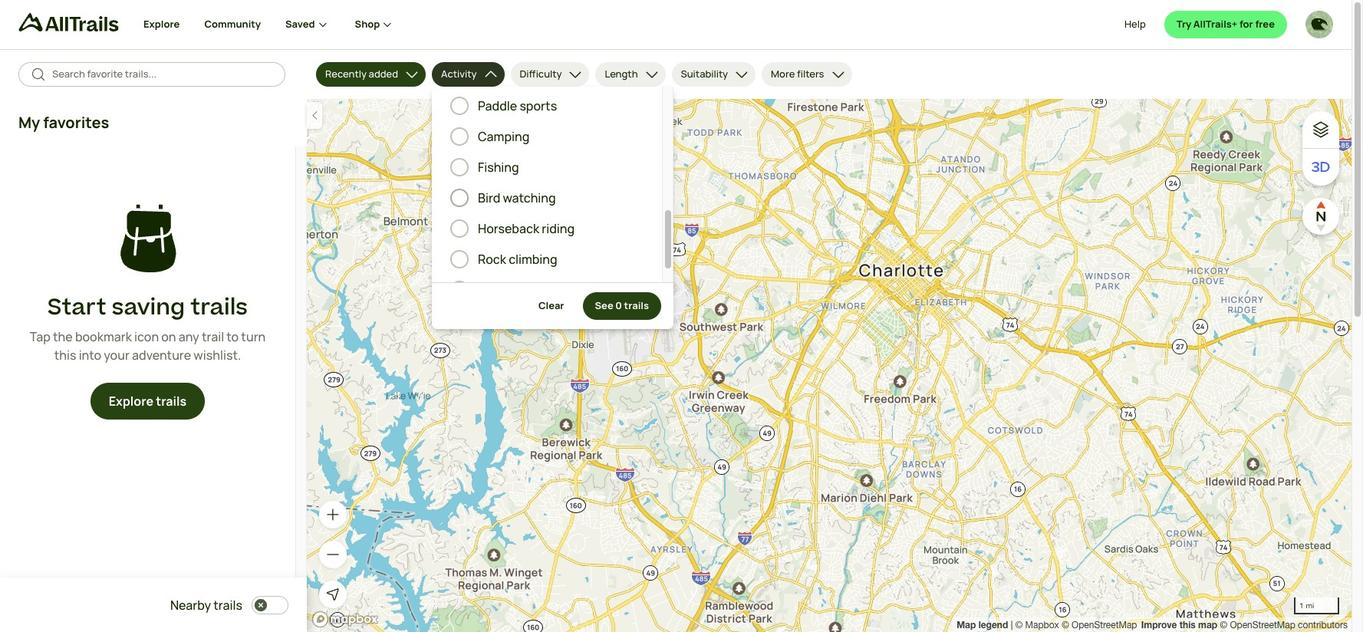 Task type: describe. For each thing, give the bounding box(es) containing it.
paddle sports
[[478, 97, 557, 114]]

1
[[1300, 601, 1304, 610]]

into
[[79, 347, 101, 364]]

recently added
[[325, 67, 398, 81]]

turn
[[241, 329, 266, 346]]

trails right nearby
[[213, 597, 242, 614]]

map
[[957, 619, 976, 631]]

the
[[53, 329, 73, 346]]

favorites
[[43, 112, 109, 133]]

mapbox
[[1025, 620, 1059, 631]]

bird watching
[[478, 190, 556, 206]]

tara image
[[1306, 11, 1333, 38]]

more filters button
[[762, 62, 852, 87]]

your
[[104, 347, 130, 364]]

watching
[[503, 190, 556, 206]]

saving
[[112, 292, 185, 324]]

this inside start saving trails tap the bookmark icon on any trail to turn this into your adventure wishlist.
[[54, 347, 76, 364]]

icon
[[134, 329, 159, 346]]

camping
[[478, 128, 530, 145]]

list containing map legend
[[957, 618, 1348, 632]]

riding
[[542, 220, 575, 237]]

activity button
[[432, 62, 504, 87]]

difficulty
[[520, 67, 562, 81]]

bookmark
[[75, 329, 132, 346]]

1 openstreetmap from the left
[[1072, 620, 1137, 631]]

my
[[18, 112, 40, 133]]

trail
[[202, 329, 224, 346]]

trails inside button
[[624, 299, 649, 312]]

try
[[1177, 17, 1192, 31]]

trails inside button
[[156, 393, 187, 410]]

horseback
[[478, 220, 539, 237]]

wishlist.
[[194, 347, 241, 364]]

sports
[[520, 97, 557, 114]]

mi
[[1306, 601, 1314, 610]]

1 © from the left
[[1016, 620, 1023, 631]]

3 © from the left
[[1220, 620, 1228, 631]]

2 openstreetmap from the left
[[1230, 620, 1296, 631]]

community
[[204, 17, 261, 31]]

map legend | © mapbox © openstreetmap improve this map © openstreetmap contributors
[[957, 619, 1348, 631]]

clear button
[[526, 292, 577, 320]]

tap
[[30, 329, 50, 346]]

adventure
[[132, 347, 191, 364]]

explore link
[[143, 0, 180, 49]]

shop
[[355, 17, 380, 31]]

via ferrata
[[478, 282, 537, 298]]

alltrails+
[[1194, 17, 1238, 31]]

saved link
[[285, 0, 330, 49]]

2 © from the left
[[1062, 620, 1069, 631]]

explore for explore
[[143, 17, 180, 31]]

see 0 trails
[[595, 299, 649, 312]]

© openstreetmap link
[[1062, 620, 1137, 631]]

difficulty button
[[511, 62, 590, 87]]

rock
[[478, 251, 506, 268]]

to
[[227, 329, 239, 346]]

enable 3d map image
[[1312, 158, 1330, 176]]

reset north and pitch image
[[1306, 201, 1337, 232]]

explore trails button
[[90, 383, 205, 420]]

saved button
[[285, 0, 355, 49]]

zoom map out image
[[325, 547, 341, 562]]

filters
[[797, 67, 824, 81]]

more
[[771, 67, 795, 81]]

0
[[616, 299, 622, 312]]

start saving trails tap the bookmark icon on any trail to turn this into your adventure wishlist.
[[30, 292, 266, 364]]

rock climbing
[[478, 251, 557, 268]]

improve
[[1141, 619, 1177, 631]]

climbing
[[509, 251, 557, 268]]

zoom map in image
[[325, 507, 341, 522]]



Task type: locate. For each thing, give the bounding box(es) containing it.
0 horizontal spatial this
[[54, 347, 76, 364]]

length button
[[596, 62, 666, 87]]

© right mapbox
[[1062, 620, 1069, 631]]

try alltrails+ for free
[[1177, 17, 1275, 31]]

1 vertical spatial this
[[1180, 619, 1196, 631]]

1 horizontal spatial ©
[[1062, 620, 1069, 631]]

© openstreetmap contributors link
[[1220, 620, 1348, 631]]

trails
[[191, 292, 248, 324], [624, 299, 649, 312], [156, 393, 187, 410], [213, 597, 242, 614]]

recently added button
[[316, 62, 426, 87]]

list
[[957, 618, 1348, 632]]

0 vertical spatial explore
[[143, 17, 180, 31]]

suitability button
[[672, 62, 756, 87]]

nearby
[[170, 597, 211, 614]]

bird
[[478, 190, 500, 206]]

dialog
[[0, 0, 1363, 632]]

fishing
[[478, 159, 519, 176]]

see
[[595, 299, 614, 312]]

shop link
[[355, 0, 395, 49]]

map region
[[307, 99, 1352, 632]]

trails right 0
[[624, 299, 649, 312]]

© right |
[[1016, 620, 1023, 631]]

map legend link
[[957, 619, 1011, 631]]

help
[[1125, 17, 1146, 31]]

trails up "trail"
[[191, 292, 248, 324]]

map options image
[[1312, 120, 1330, 139]]

more filters
[[771, 67, 824, 81]]

openstreetmap
[[1072, 620, 1137, 631], [1230, 620, 1296, 631]]

contributors
[[1298, 620, 1348, 631]]

2 horizontal spatial ©
[[1220, 620, 1228, 631]]

legend
[[979, 619, 1008, 631]]

0 horizontal spatial openstreetmap
[[1072, 620, 1137, 631]]

free
[[1255, 17, 1275, 31]]

see 0 trails button
[[583, 292, 661, 320]]

Search favorite trails... field
[[52, 67, 273, 82]]

alltrails image
[[18, 13, 119, 31]]

1 horizontal spatial openstreetmap
[[1230, 620, 1296, 631]]

explore for explore trails
[[109, 393, 153, 410]]

explore
[[143, 17, 180, 31], [109, 393, 153, 410]]

©
[[1016, 620, 1023, 631], [1062, 620, 1069, 631], [1220, 620, 1228, 631]]

1 vertical spatial explore
[[109, 393, 153, 410]]

current location image
[[325, 587, 341, 602]]

openstreetmap left improve
[[1072, 620, 1137, 631]]

suitability
[[681, 67, 728, 81]]

my favorites
[[18, 112, 109, 133]]

this
[[54, 347, 76, 364], [1180, 619, 1196, 631]]

clear
[[539, 299, 564, 312]]

trails down adventure
[[156, 393, 187, 410]]

for
[[1240, 17, 1253, 31]]

horseback riding
[[478, 220, 575, 237]]

explore inside button
[[109, 393, 153, 410]]

option group containing paddle sports
[[450, 0, 644, 299]]

ferrata
[[498, 282, 537, 298]]

trails inside start saving trails tap the bookmark icon on any trail to turn this into your adventure wishlist.
[[191, 292, 248, 324]]

|
[[1011, 620, 1013, 631]]

shop button
[[355, 0, 395, 49]]

added
[[369, 67, 398, 81]]

explore up search favorite trails... field
[[143, 17, 180, 31]]

0 vertical spatial this
[[54, 347, 76, 364]]

help link
[[1125, 11, 1146, 38]]

improve this map link
[[1141, 619, 1218, 631]]

via
[[478, 282, 495, 298]]

map
[[1198, 619, 1218, 631]]

community link
[[204, 0, 261, 49]]

paddle
[[478, 97, 517, 114]]

saved
[[285, 17, 315, 31]]

openstreetmap right map
[[1230, 620, 1296, 631]]

© right map
[[1220, 620, 1228, 631]]

explore down your at the bottom left of page
[[109, 393, 153, 410]]

close this dialog image
[[1310, 567, 1326, 583]]

activity
[[441, 67, 477, 81]]

1 horizontal spatial this
[[1180, 619, 1196, 631]]

length
[[605, 67, 638, 81]]

0 horizontal spatial ©
[[1016, 620, 1023, 631]]

alltrails link
[[18, 13, 143, 38]]

© mapbox link
[[1016, 620, 1059, 631]]

try alltrails+ for free link
[[1164, 11, 1287, 38]]

this down the the
[[54, 347, 76, 364]]

1 mi
[[1300, 601, 1314, 610]]

start
[[47, 292, 106, 324]]

this left map
[[1180, 619, 1196, 631]]

recently
[[325, 67, 367, 81]]

any
[[179, 329, 199, 346]]

option group
[[450, 0, 644, 299]]

nearby trails
[[170, 597, 242, 614]]

on
[[161, 329, 176, 346]]

explore trails
[[109, 393, 187, 410]]



Task type: vqa. For each thing, say whether or not it's contained in the screenshot.
More filters on the right top of page
yes



